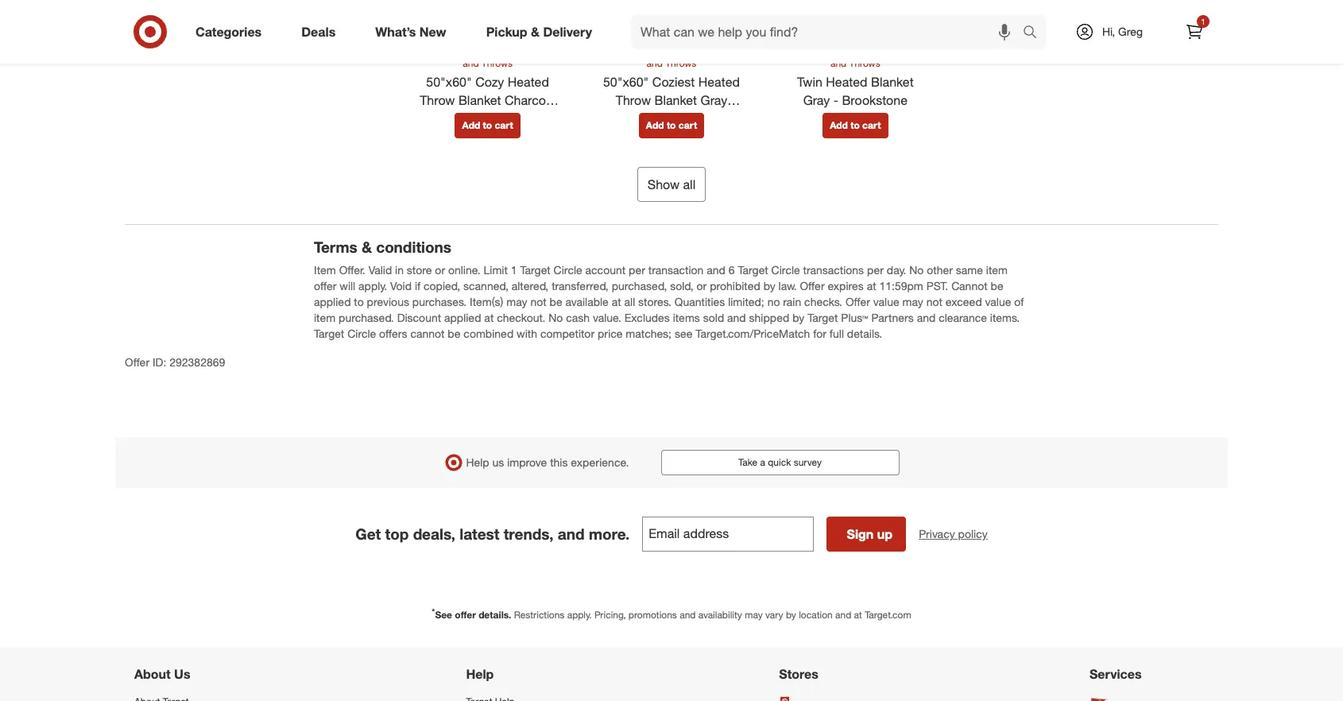 Task type: vqa. For each thing, say whether or not it's contained in the screenshot.
- to the left
yes



Task type: locate. For each thing, give the bounding box(es) containing it.
0 horizontal spatial 30%
[[446, 43, 466, 55]]

applied
[[314, 295, 351, 309], [444, 311, 481, 325]]

1 electric from the left
[[482, 43, 514, 55]]

throw down the new
[[420, 92, 455, 108]]

1 horizontal spatial -
[[656, 110, 661, 126]]

show
[[648, 176, 680, 192]]

heated inside save 30% on electric blankets and throws twin heated blanket gray - brookstone
[[826, 74, 868, 90]]

available
[[566, 295, 609, 309]]

and left availability
[[680, 609, 696, 621]]

0 horizontal spatial throws
[[482, 57, 513, 69]]

2 horizontal spatial -
[[834, 92, 839, 108]]

1 horizontal spatial gray
[[701, 92, 728, 108]]

1 vertical spatial no
[[549, 311, 563, 325]]

-
[[834, 92, 839, 108], [466, 110, 471, 126], [656, 110, 661, 126]]

account
[[586, 263, 626, 277]]

online.
[[448, 263, 481, 277]]

throw
[[420, 92, 455, 108], [616, 92, 651, 108]]

save for $35.00
[[423, 43, 443, 55]]

privacy
[[919, 527, 955, 541]]

and inside $50.00 save 30% on electric blankets and throws 50"x60" coziest heated throw blanket gray marble - brookstone
[[647, 57, 663, 69]]

all right show
[[683, 176, 696, 192]]

0 horizontal spatial may
[[507, 295, 528, 309]]

2 50"x60" from the left
[[603, 74, 649, 90]]

by up no
[[764, 279, 776, 293]]

terms & conditions item offer. valid in store or online. limit 1 target circle account per transaction and 6 target circle transactions per day. no other same item offer will apply. void if copied, scanned, altered, transferred, purchased, sold, or prohibited by law. offer expires at 11:59pm pst. cannot be applied to previous purchases. item(s) may not be available at all stores. quantities limited; no rain checks. offer value may not exceed value of item purchased. discount applied at checkout. no cash value. excludes items sold and shipped by target plus™ partners and clearance items. target circle offers cannot be combined with competitor price matches; see target.com/pricematch for full details.
[[314, 237, 1027, 340]]

services
[[1090, 667, 1142, 682]]

partners
[[872, 311, 914, 325]]

to up purchased.
[[354, 295, 364, 309]]

add to cart button down cozy
[[455, 113, 521, 138]]

2 horizontal spatial add
[[830, 119, 848, 131]]

1 right greg
[[1202, 17, 1206, 26]]

offer left id:
[[125, 356, 150, 369]]

0 horizontal spatial -
[[466, 110, 471, 126]]

add inside $35.00 save 30% on electric blankets and throws 50"x60" cozy heated throw blanket charcoal gray - brookstone add to cart
[[462, 119, 480, 131]]

in
[[395, 263, 404, 277]]

3 heated from the left
[[826, 74, 868, 90]]

be right "cannot"
[[448, 327, 461, 340]]

add to cart button for 50"x60" coziest heated throw blanket gray marble - brookstone
[[639, 113, 705, 138]]

apply. left pricing,
[[567, 609, 592, 621]]

2 vertical spatial be
[[448, 327, 461, 340]]

electric for $35.00
[[482, 43, 514, 55]]

details. inside terms & conditions item offer. valid in store or online. limit 1 target circle account per transaction and 6 target circle transactions per day. no other same item offer will apply. void if copied, scanned, altered, transferred, purchased, sold, or prohibited by law. offer expires at 11:59pm pst. cannot be applied to previous purchases. item(s) may not be available at all stores. quantities limited; no rain checks. offer value may not exceed value of item purchased. discount applied at checkout. no cash value. excludes items sold and shipped by target plus™ partners and clearance items. target circle offers cannot be combined with competitor price matches; see target.com/pricematch for full details.
[[847, 327, 883, 340]]

may left vary
[[745, 609, 763, 621]]

details. left restrictions
[[479, 609, 511, 621]]

1 on from the left
[[468, 43, 479, 55]]

be
[[991, 279, 1004, 293], [550, 295, 563, 309], [448, 327, 461, 340]]

blankets inside $35.00 save 30% on electric blankets and throws 50"x60" cozy heated throw blanket charcoal gray - brookstone add to cart
[[516, 43, 553, 55]]

offer up plus™
[[846, 295, 871, 309]]

1 add from the left
[[462, 119, 480, 131]]

1 horizontal spatial electric
[[666, 43, 698, 55]]

2 horizontal spatial throws
[[850, 57, 881, 69]]

2 per from the left
[[867, 263, 884, 277]]

3 cart from the left
[[863, 119, 881, 131]]

add to cart down save 30% on electric blankets and throws twin heated blanket gray - brookstone
[[830, 119, 881, 131]]

1 vertical spatial all
[[625, 295, 635, 309]]

blanket
[[871, 74, 914, 90], [459, 92, 501, 108], [655, 92, 697, 108]]

0 horizontal spatial brookstone
[[474, 110, 540, 126]]

1 vertical spatial or
[[697, 279, 707, 293]]

stores.
[[639, 295, 672, 309]]

add to cart button down save 30% on electric blankets and throws twin heated blanket gray - brookstone
[[823, 113, 888, 138]]

2 horizontal spatial brookstone
[[842, 92, 908, 108]]

0 horizontal spatial on
[[468, 43, 479, 55]]

11:59pm
[[880, 279, 924, 293]]

improve
[[507, 456, 547, 469]]

3 blankets from the left
[[884, 43, 921, 55]]

1 horizontal spatial details.
[[847, 327, 883, 340]]

throws inside $50.00 save 30% on electric blankets and throws 50"x60" coziest heated throw blanket gray marble - brookstone
[[666, 57, 697, 69]]

2 horizontal spatial blanket
[[871, 74, 914, 90]]

by inside * see offer details. restrictions apply. pricing, promotions and availability may vary by location and at target.com
[[786, 609, 797, 621]]

checks.
[[805, 295, 843, 309]]

target right 6
[[738, 263, 769, 277]]

not down pst.
[[927, 295, 943, 309]]

2 throw from the left
[[616, 92, 651, 108]]

1 blankets from the left
[[516, 43, 553, 55]]

0 horizontal spatial electric
[[482, 43, 514, 55]]

applied down will
[[314, 295, 351, 309]]

not down altered,
[[531, 295, 547, 309]]

2 horizontal spatial save
[[790, 43, 811, 55]]

heated inside $35.00 save 30% on electric blankets and throws 50"x60" cozy heated throw blanket charcoal gray - brookstone add to cart
[[508, 74, 549, 90]]

blankets inside $50.00 save 30% on electric blankets and throws 50"x60" coziest heated throw blanket gray marble - brookstone
[[700, 43, 737, 55]]

0 vertical spatial offer
[[800, 279, 825, 293]]

add for 50"x60" coziest heated throw blanket gray marble - brookstone
[[646, 119, 664, 131]]

1 horizontal spatial applied
[[444, 311, 481, 325]]

cash
[[566, 311, 590, 325]]

2 vertical spatial offer
[[125, 356, 150, 369]]

delivery
[[543, 24, 592, 39]]

of
[[1015, 295, 1024, 309]]

all down purchased,
[[625, 295, 635, 309]]

0 horizontal spatial value
[[874, 295, 900, 309]]

target.com/pricematch
[[696, 327, 810, 340]]

3 add to cart button from the left
[[823, 113, 888, 138]]

30% for $35.00
[[446, 43, 466, 55]]

add down cozy
[[462, 119, 480, 131]]

sold,
[[670, 279, 694, 293]]

no right the day.
[[910, 263, 924, 277]]

add to cart
[[646, 119, 697, 131], [830, 119, 881, 131]]

& up valid
[[362, 237, 372, 256]]

0 horizontal spatial per
[[629, 263, 646, 277]]

1 horizontal spatial brookstone
[[665, 110, 730, 126]]

1 30% from the left
[[446, 43, 466, 55]]

1 vertical spatial offer
[[846, 295, 871, 309]]

offer right see
[[455, 609, 476, 621]]

per left the day.
[[867, 263, 884, 277]]

blanket for gray
[[655, 92, 697, 108]]

blanket inside $50.00 save 30% on electric blankets and throws 50"x60" coziest heated throw blanket gray marble - brookstone
[[655, 92, 697, 108]]

apply. inside * see offer details. restrictions apply. pricing, promotions and availability may vary by location and at target.com
[[567, 609, 592, 621]]

us
[[493, 456, 504, 469]]

0 horizontal spatial &
[[362, 237, 372, 256]]

1 vertical spatial apply.
[[567, 609, 592, 621]]

1 horizontal spatial or
[[697, 279, 707, 293]]

on inside save 30% on electric blankets and throws twin heated blanket gray - brookstone
[[836, 43, 847, 55]]

get top deals, latest trends, and more.
[[356, 525, 630, 543]]

0 horizontal spatial gray
[[436, 110, 462, 126]]

item left purchased.
[[314, 311, 336, 325]]

2 horizontal spatial electric
[[850, 43, 882, 55]]

and inside save 30% on electric blankets and throws twin heated blanket gray - brookstone
[[831, 57, 847, 69]]

brookstone for gray
[[665, 110, 730, 126]]

2 throws from the left
[[666, 57, 697, 69]]

location
[[799, 609, 833, 621]]

0 horizontal spatial or
[[435, 263, 445, 277]]

per up purchased,
[[629, 263, 646, 277]]

blanket inside $35.00 save 30% on electric blankets and throws 50"x60" cozy heated throw blanket charcoal gray - brookstone add to cart
[[459, 92, 501, 108]]

2 blankets from the left
[[700, 43, 737, 55]]

1 horizontal spatial &
[[531, 24, 540, 39]]

0 horizontal spatial cart
[[495, 119, 513, 131]]

0 horizontal spatial add to cart button
[[455, 113, 521, 138]]

brookstone inside $50.00 save 30% on electric blankets and throws 50"x60" coziest heated throw blanket gray marble - brookstone
[[665, 110, 730, 126]]

None text field
[[643, 517, 814, 552]]

1 value from the left
[[874, 295, 900, 309]]

6
[[729, 263, 735, 277]]

and down "limited;"
[[728, 311, 746, 325]]

item
[[987, 263, 1008, 277], [314, 311, 336, 325]]

latest
[[460, 525, 500, 543]]

30% down the new
[[446, 43, 466, 55]]

offer id: 292382869
[[125, 356, 225, 369]]

items.
[[990, 311, 1020, 325]]

add to cart button down coziest
[[639, 113, 705, 138]]

on for $50.00
[[652, 43, 663, 55]]

show all link
[[637, 167, 706, 202]]

and left more.
[[558, 525, 585, 543]]

50"x60" left cozy
[[426, 74, 472, 90]]

what's
[[375, 24, 416, 39]]

per
[[629, 263, 646, 277], [867, 263, 884, 277]]

0 horizontal spatial offer
[[314, 279, 337, 293]]

2 horizontal spatial on
[[836, 43, 847, 55]]

to down save 30% on electric blankets and throws twin heated blanket gray - brookstone
[[851, 119, 860, 131]]

0 horizontal spatial throw
[[420, 92, 455, 108]]

gray
[[701, 92, 728, 108], [804, 92, 830, 108], [436, 110, 462, 126]]

cart for 50"x60" coziest heated throw blanket gray marble - brookstone
[[679, 119, 697, 131]]

1 horizontal spatial no
[[910, 263, 924, 277]]

1 horizontal spatial be
[[550, 295, 563, 309]]

throws up cozy
[[482, 57, 513, 69]]

save 30% on electric blankets and throws twin heated blanket gray - brookstone
[[790, 43, 921, 108]]

no up competitor
[[549, 311, 563, 325]]

0 horizontal spatial heated
[[508, 74, 549, 90]]

2 cart from the left
[[679, 119, 697, 131]]

all
[[683, 176, 696, 192], [625, 295, 635, 309]]

value up partners
[[874, 295, 900, 309]]

value
[[874, 295, 900, 309], [986, 295, 1012, 309]]

up
[[878, 527, 893, 542]]

0 horizontal spatial 1
[[511, 263, 517, 277]]

& for terms
[[362, 237, 372, 256]]

combined
[[464, 327, 514, 340]]

by
[[764, 279, 776, 293], [793, 311, 805, 325], [786, 609, 797, 621]]

2 30% from the left
[[630, 43, 650, 55]]

1 horizontal spatial may
[[745, 609, 763, 621]]

save down the new
[[423, 43, 443, 55]]

throw inside $35.00 save 30% on electric blankets and throws 50"x60" cozy heated throw blanket charcoal gray - brookstone add to cart
[[420, 92, 455, 108]]

heated right twin
[[826, 74, 868, 90]]

1 horizontal spatial value
[[986, 295, 1012, 309]]

1 vertical spatial &
[[362, 237, 372, 256]]

to right the marble
[[667, 119, 676, 131]]

2 electric from the left
[[666, 43, 698, 55]]

1 save from the left
[[423, 43, 443, 55]]

and
[[463, 57, 479, 69], [647, 57, 663, 69], [831, 57, 847, 69], [707, 263, 726, 277], [728, 311, 746, 325], [917, 311, 936, 325], [558, 525, 585, 543], [680, 609, 696, 621], [836, 609, 852, 621]]

0 vertical spatial or
[[435, 263, 445, 277]]

electric inside $35.00 save 30% on electric blankets and throws 50"x60" cozy heated throw blanket charcoal gray - brookstone add to cart
[[482, 43, 514, 55]]

brookstone
[[842, 92, 908, 108], [474, 110, 540, 126], [665, 110, 730, 126]]

throws inside $35.00 save 30% on electric blankets and throws 50"x60" cozy heated throw blanket charcoal gray - brookstone add to cart
[[482, 57, 513, 69]]

0 horizontal spatial save
[[423, 43, 443, 55]]

apply. inside terms & conditions item offer. valid in store or online. limit 1 target circle account per transaction and 6 target circle transactions per day. no other same item offer will apply. void if copied, scanned, altered, transferred, purchased, sold, or prohibited by law. offer expires at 11:59pm pst. cannot be applied to previous purchases. item(s) may not be available at all stores. quantities limited; no rain checks. offer value may not exceed value of item purchased. discount applied at checkout. no cash value. excludes items sold and shipped by target plus™ partners and clearance items. target circle offers cannot be combined with competitor price matches; see target.com/pricematch for full details.
[[359, 279, 387, 293]]

applied down the 'purchases.'
[[444, 311, 481, 325]]

may up checkout.
[[507, 295, 528, 309]]

& right 'pickup'
[[531, 24, 540, 39]]

0 horizontal spatial blanket
[[459, 92, 501, 108]]

1 horizontal spatial item
[[987, 263, 1008, 277]]

save inside save 30% on electric blankets and throws twin heated blanket gray - brookstone
[[790, 43, 811, 55]]

1 horizontal spatial 1
[[1202, 17, 1206, 26]]

pickup
[[486, 24, 528, 39]]

2 horizontal spatial cart
[[863, 119, 881, 131]]

or up quantities
[[697, 279, 707, 293]]

add down coziest
[[646, 119, 664, 131]]

1 help from the top
[[466, 456, 489, 469]]

add to cart button
[[455, 113, 521, 138], [639, 113, 705, 138], [823, 113, 888, 138]]

1 horizontal spatial save
[[606, 43, 627, 55]]

3 save from the left
[[790, 43, 811, 55]]

2 horizontal spatial be
[[991, 279, 1004, 293]]

save inside $35.00 save 30% on electric blankets and throws 50"x60" cozy heated throw blanket charcoal gray - brookstone add to cart
[[423, 43, 443, 55]]

2 horizontal spatial heated
[[826, 74, 868, 90]]

save up the marble
[[606, 43, 627, 55]]

search button
[[1016, 14, 1054, 52]]

1 cart from the left
[[495, 119, 513, 131]]

pickup & delivery link
[[473, 14, 612, 49]]

- for charcoal
[[466, 110, 471, 126]]

1 horizontal spatial circle
[[554, 263, 583, 277]]

price
[[598, 327, 623, 340]]

1 right limit
[[511, 263, 517, 277]]

by down the rain
[[793, 311, 805, 325]]

1 vertical spatial by
[[793, 311, 805, 325]]

3 throws from the left
[[850, 57, 881, 69]]

add to cart for brookstone
[[830, 119, 881, 131]]

on inside $35.00 save 30% on electric blankets and throws 50"x60" cozy heated throw blanket charcoal gray - brookstone add to cart
[[468, 43, 479, 55]]

gray inside $50.00 save 30% on electric blankets and throws 50"x60" coziest heated throw blanket gray marble - brookstone
[[701, 92, 728, 108]]

gray inside $35.00 save 30% on electric blankets and throws 50"x60" cozy heated throw blanket charcoal gray - brookstone add to cart
[[436, 110, 462, 126]]

1 horizontal spatial apply.
[[567, 609, 592, 621]]

expires
[[828, 279, 864, 293]]

stores
[[779, 667, 819, 682]]

heated inside $50.00 save 30% on electric blankets and throws 50"x60" coziest heated throw blanket gray marble - brookstone
[[699, 74, 740, 90]]

2 horizontal spatial gray
[[804, 92, 830, 108]]

50"x60" up the marble
[[603, 74, 649, 90]]

2 horizontal spatial offer
[[846, 295, 871, 309]]

2 save from the left
[[606, 43, 627, 55]]

30% inside $50.00 save 30% on electric blankets and throws 50"x60" coziest heated throw blanket gray marble - brookstone
[[630, 43, 650, 55]]

- inside $35.00 save 30% on electric blankets and throws 50"x60" cozy heated throw blanket charcoal gray - brookstone add to cart
[[466, 110, 471, 126]]

30% up twin
[[814, 43, 834, 55]]

blankets inside save 30% on electric blankets and throws twin heated blanket gray - brookstone
[[884, 43, 921, 55]]

value up items.
[[986, 295, 1012, 309]]

trends,
[[504, 525, 554, 543]]

1 horizontal spatial 30%
[[630, 43, 650, 55]]

2 horizontal spatial blankets
[[884, 43, 921, 55]]

and right the location
[[836, 609, 852, 621]]

1 horizontal spatial add to cart button
[[639, 113, 705, 138]]

blankets for $35.00
[[516, 43, 553, 55]]

cart down save 30% on electric blankets and throws twin heated blanket gray - brookstone
[[863, 119, 881, 131]]

1 throw from the left
[[420, 92, 455, 108]]

1 horizontal spatial offer
[[455, 609, 476, 621]]

all inside terms & conditions item offer. valid in store or online. limit 1 target circle account per transaction and 6 target circle transactions per day. no other same item offer will apply. void if copied, scanned, altered, transferred, purchased, sold, or prohibited by law. offer expires at 11:59pm pst. cannot be applied to previous purchases. item(s) may not be available at all stores. quantities limited; no rain checks. offer value may not exceed value of item purchased. discount applied at checkout. no cash value. excludes items sold and shipped by target plus™ partners and clearance items. target circle offers cannot be combined with competitor price matches; see target.com/pricematch for full details.
[[625, 295, 635, 309]]

50"x60" for cozy
[[426, 74, 472, 90]]

offer up checks.
[[800, 279, 825, 293]]

save inside $50.00 save 30% on electric blankets and throws 50"x60" coziest heated throw blanket gray marble - brookstone
[[606, 43, 627, 55]]

cart down coziest
[[679, 119, 697, 131]]

2 heated from the left
[[699, 74, 740, 90]]

and up coziest
[[647, 57, 663, 69]]

save up twin
[[790, 43, 811, 55]]

30% up the marble
[[630, 43, 650, 55]]

may down 11:59pm
[[903, 295, 924, 309]]

heated
[[508, 74, 549, 90], [699, 74, 740, 90], [826, 74, 868, 90]]

circle down purchased.
[[348, 327, 376, 340]]

value.
[[593, 311, 622, 325]]

offer down item
[[314, 279, 337, 293]]

save
[[423, 43, 443, 55], [606, 43, 627, 55], [790, 43, 811, 55]]

2 add from the left
[[646, 119, 664, 131]]

3 electric from the left
[[850, 43, 882, 55]]

0 vertical spatial applied
[[314, 295, 351, 309]]

3 add from the left
[[830, 119, 848, 131]]

1 link
[[1177, 14, 1212, 49]]

electric inside $50.00 save 30% on electric blankets and throws 50"x60" coziest heated throw blanket gray marble - brookstone
[[666, 43, 698, 55]]

on for $35.00
[[468, 43, 479, 55]]

1 add to cart from the left
[[646, 119, 697, 131]]

1 horizontal spatial all
[[683, 176, 696, 192]]

$50.00
[[653, 22, 691, 38]]

0 vertical spatial offer
[[314, 279, 337, 293]]

to inside $35.00 save 30% on electric blankets and throws 50"x60" cozy heated throw blanket charcoal gray - brookstone add to cart
[[483, 119, 492, 131]]

throws up coziest
[[666, 57, 697, 69]]

to
[[483, 119, 492, 131], [667, 119, 676, 131], [851, 119, 860, 131], [354, 295, 364, 309]]

at left target.com
[[854, 609, 863, 621]]

marble
[[613, 110, 653, 126]]

cart
[[495, 119, 513, 131], [679, 119, 697, 131], [863, 119, 881, 131]]

help for help us improve this experience.
[[466, 456, 489, 469]]

1 horizontal spatial add
[[646, 119, 664, 131]]

50"x60" inside $50.00 save 30% on electric blankets and throws 50"x60" coziest heated throw blanket gray marble - brookstone
[[603, 74, 649, 90]]

to down cozy
[[483, 119, 492, 131]]

1 throws from the left
[[482, 57, 513, 69]]

target.com
[[865, 609, 912, 621]]

0 horizontal spatial all
[[625, 295, 635, 309]]

2 horizontal spatial circle
[[772, 263, 800, 277]]

by right vary
[[786, 609, 797, 621]]

1 horizontal spatial on
[[652, 43, 663, 55]]

new
[[420, 24, 447, 39]]

shipped
[[749, 311, 790, 325]]

heated up the charcoal
[[508, 74, 549, 90]]

pickup & delivery
[[486, 24, 592, 39]]

1 heated from the left
[[508, 74, 549, 90]]

1 horizontal spatial heated
[[699, 74, 740, 90]]

1 horizontal spatial not
[[927, 295, 943, 309]]

be down transferred,
[[550, 295, 563, 309]]

apply. down valid
[[359, 279, 387, 293]]

1 vertical spatial help
[[466, 667, 494, 682]]

quick
[[768, 457, 791, 468]]

1 horizontal spatial cart
[[679, 119, 697, 131]]

0 vertical spatial help
[[466, 456, 489, 469]]

heated for charcoal
[[508, 74, 549, 90]]

target down checks.
[[808, 311, 838, 325]]

2 add to cart from the left
[[830, 119, 881, 131]]

1 vertical spatial details.
[[479, 609, 511, 621]]

promotions
[[629, 609, 677, 621]]

0 vertical spatial &
[[531, 24, 540, 39]]

1 horizontal spatial blanket
[[655, 92, 697, 108]]

cart down the charcoal
[[495, 119, 513, 131]]

3 on from the left
[[836, 43, 847, 55]]

throws down what can we help you find? suggestions appear below search field
[[850, 57, 881, 69]]

terms
[[314, 237, 358, 256]]

details. inside * see offer details. restrictions apply. pricing, promotions and availability may vary by location and at target.com
[[479, 609, 511, 621]]

throw up the marble
[[616, 92, 651, 108]]

2 add to cart button from the left
[[639, 113, 705, 138]]

heated for gray
[[699, 74, 740, 90]]

1 horizontal spatial 50"x60"
[[603, 74, 649, 90]]

circle up law.
[[772, 263, 800, 277]]

0 vertical spatial apply.
[[359, 279, 387, 293]]

2 on from the left
[[652, 43, 663, 55]]

2 help from the top
[[466, 667, 494, 682]]

add down save 30% on electric blankets and throws twin heated blanket gray - brookstone
[[830, 119, 848, 131]]

3 30% from the left
[[814, 43, 834, 55]]

item(s)
[[470, 295, 504, 309]]

- for gray
[[656, 110, 661, 126]]

details. down plus™
[[847, 327, 883, 340]]

cannot
[[952, 279, 988, 293]]

circle up transferred,
[[554, 263, 583, 277]]

50"x60" inside $35.00 save 30% on electric blankets and throws 50"x60" cozy heated throw blanket charcoal gray - brookstone add to cart
[[426, 74, 472, 90]]

on
[[468, 43, 479, 55], [652, 43, 663, 55], [836, 43, 847, 55]]

and down what can we help you find? suggestions appear below search field
[[831, 57, 847, 69]]

and up cozy
[[463, 57, 479, 69]]

heated right coziest
[[699, 74, 740, 90]]

be right cannot
[[991, 279, 1004, 293]]

and inside $35.00 save 30% on electric blankets and throws 50"x60" cozy heated throw blanket charcoal gray - brookstone add to cart
[[463, 57, 479, 69]]

pricing,
[[595, 609, 626, 621]]

1 horizontal spatial per
[[867, 263, 884, 277]]

or up 'copied,'
[[435, 263, 445, 277]]

30% inside $35.00 save 30% on electric blankets and throws 50"x60" cozy heated throw blanket charcoal gray - brookstone add to cart
[[446, 43, 466, 55]]

0 horizontal spatial details.
[[479, 609, 511, 621]]

items
[[673, 311, 700, 325]]

& inside terms & conditions item offer. valid in store or online. limit 1 target circle account per transaction and 6 target circle transactions per day. no other same item offer will apply. void if copied, scanned, altered, transferred, purchased, sold, or prohibited by law. offer expires at 11:59pm pst. cannot be applied to previous purchases. item(s) may not be available at all stores. quantities limited; no rain checks. offer value may not exceed value of item purchased. discount applied at checkout. no cash value. excludes items sold and shipped by target plus™ partners and clearance items. target circle offers cannot be combined with competitor price matches; see target.com/pricematch for full details.
[[362, 237, 372, 256]]

on inside $50.00 save 30% on electric blankets and throws 50"x60" coziest heated throw blanket gray marble - brookstone
[[652, 43, 663, 55]]

0 horizontal spatial add to cart
[[646, 119, 697, 131]]

item right same
[[987, 263, 1008, 277]]

- inside $50.00 save 30% on electric blankets and throws 50"x60" coziest heated throw blanket gray marble - brookstone
[[656, 110, 661, 126]]

full
[[830, 327, 844, 340]]

1 horizontal spatial throw
[[616, 92, 651, 108]]

1 vertical spatial applied
[[444, 311, 481, 325]]

add to cart down coziest
[[646, 119, 697, 131]]

2 vertical spatial by
[[786, 609, 797, 621]]

0 horizontal spatial add
[[462, 119, 480, 131]]

2 horizontal spatial may
[[903, 295, 924, 309]]

help for help
[[466, 667, 494, 682]]

1 50"x60" from the left
[[426, 74, 472, 90]]

throw inside $50.00 save 30% on electric blankets and throws 50"x60" coziest heated throw blanket gray marble - brookstone
[[616, 92, 651, 108]]

brookstone inside $35.00 save 30% on electric blankets and throws 50"x60" cozy heated throw blanket charcoal gray - brookstone add to cart
[[474, 110, 540, 126]]



Task type: describe. For each thing, give the bounding box(es) containing it.
0 vertical spatial by
[[764, 279, 776, 293]]

item
[[314, 263, 336, 277]]

about
[[134, 667, 171, 682]]

cozy
[[476, 74, 504, 90]]

copied,
[[424, 279, 460, 293]]

sold
[[703, 311, 724, 325]]

0 horizontal spatial no
[[549, 311, 563, 325]]

at inside * see offer details. restrictions apply. pricing, promotions and availability may vary by location and at target.com
[[854, 609, 863, 621]]

twin
[[797, 74, 823, 90]]

0 horizontal spatial offer
[[125, 356, 150, 369]]

coziest
[[653, 74, 695, 90]]

previous
[[367, 295, 409, 309]]

show all
[[648, 176, 696, 192]]

checkout.
[[497, 311, 546, 325]]

privacy policy link
[[919, 527, 988, 542]]

law.
[[779, 279, 797, 293]]

help us improve this experience.
[[466, 456, 629, 469]]

competitor
[[541, 327, 595, 340]]

and left 6
[[707, 263, 726, 277]]

1 per from the left
[[629, 263, 646, 277]]

valid
[[369, 263, 392, 277]]

policy
[[958, 527, 988, 541]]

throw for marble
[[616, 92, 651, 108]]

0 horizontal spatial be
[[448, 327, 461, 340]]

deals,
[[413, 525, 456, 543]]

about us
[[134, 667, 190, 682]]

$35.00 save 30% on electric blankets and throws 50"x60" cozy heated throw blanket charcoal gray - brookstone add to cart
[[420, 22, 556, 131]]

30% for $50.00
[[630, 43, 650, 55]]

id:
[[153, 356, 166, 369]]

survey
[[794, 457, 822, 468]]

2 value from the left
[[986, 295, 1012, 309]]

categories
[[196, 24, 262, 39]]

deals link
[[288, 14, 356, 49]]

$35.00
[[469, 22, 507, 38]]

conditions
[[376, 237, 451, 256]]

transaction
[[649, 263, 704, 277]]

hi,
[[1103, 25, 1116, 38]]

transactions
[[803, 263, 864, 277]]

what's new
[[375, 24, 447, 39]]

limit
[[484, 263, 508, 277]]

clearance
[[939, 311, 987, 325]]

blankets for $50.00
[[700, 43, 737, 55]]

save for $50.00
[[606, 43, 627, 55]]

vary
[[766, 609, 784, 621]]

may inside * see offer details. restrictions apply. pricing, promotions and availability may vary by location and at target.com
[[745, 609, 763, 621]]

at up combined
[[484, 311, 494, 325]]

*
[[432, 607, 435, 616]]

1 vertical spatial be
[[550, 295, 563, 309]]

add for twin heated blanket gray - brookstone
[[830, 119, 848, 131]]

292382869
[[170, 356, 225, 369]]

offer inside terms & conditions item offer. valid in store or online. limit 1 target circle account per transaction and 6 target circle transactions per day. no other same item offer will apply. void if copied, scanned, altered, transferred, purchased, sold, or prohibited by law. offer expires at 11:59pm pst. cannot be applied to previous purchases. item(s) may not be available at all stores. quantities limited; no rain checks. offer value may not exceed value of item purchased. discount applied at checkout. no cash value. excludes items sold and shipped by target plus™ partners and clearance items. target circle offers cannot be combined with competitor price matches; see target.com/pricematch for full details.
[[314, 279, 337, 293]]

* see offer details. restrictions apply. pricing, promotions and availability may vary by location and at target.com
[[432, 607, 912, 621]]

0 horizontal spatial circle
[[348, 327, 376, 340]]

charcoal
[[505, 92, 556, 108]]

take
[[739, 457, 758, 468]]

brookstone inside save 30% on electric blankets and throws twin heated blanket gray - brookstone
[[842, 92, 908, 108]]

what's new link
[[362, 14, 466, 49]]

restrictions
[[514, 609, 565, 621]]

hi, greg
[[1103, 25, 1143, 38]]

& for pickup
[[531, 24, 540, 39]]

blanket for charcoal
[[459, 92, 501, 108]]

purchased,
[[612, 279, 667, 293]]

- inside save 30% on electric blankets and throws twin heated blanket gray - brookstone
[[834, 92, 839, 108]]

sign up
[[847, 527, 893, 542]]

throws for coziest
[[666, 57, 697, 69]]

see
[[675, 327, 693, 340]]

target down purchased.
[[314, 327, 344, 340]]

throw for gray
[[420, 92, 455, 108]]

add to cart button for twin heated blanket gray - brookstone
[[823, 113, 888, 138]]

get
[[356, 525, 381, 543]]

will
[[340, 279, 356, 293]]

0 vertical spatial item
[[987, 263, 1008, 277]]

no
[[768, 295, 780, 309]]

0 horizontal spatial applied
[[314, 295, 351, 309]]

take a quick survey
[[739, 457, 822, 468]]

search
[[1016, 25, 1054, 41]]

day.
[[887, 263, 907, 277]]

privacy policy
[[919, 527, 988, 541]]

electric for $50.00
[[666, 43, 698, 55]]

gray inside save 30% on electric blankets and throws twin heated blanket gray - brookstone
[[804, 92, 830, 108]]

$50.00 save 30% on electric blankets and throws 50"x60" coziest heated throw blanket gray marble - brookstone
[[603, 22, 740, 126]]

0 vertical spatial be
[[991, 279, 1004, 293]]

store
[[407, 263, 432, 277]]

cannot
[[411, 327, 445, 340]]

at right expires on the top right of the page
[[867, 279, 877, 293]]

1 add to cart button from the left
[[455, 113, 521, 138]]

limited;
[[728, 295, 765, 309]]

at up value.
[[612, 295, 621, 309]]

rain
[[783, 295, 802, 309]]

1 horizontal spatial offer
[[800, 279, 825, 293]]

30% inside save 30% on electric blankets and throws twin heated blanket gray - brookstone
[[814, 43, 834, 55]]

50"x60" for coziest
[[603, 74, 649, 90]]

same
[[956, 263, 983, 277]]

and right partners
[[917, 311, 936, 325]]

to inside terms & conditions item offer. valid in store or online. limit 1 target circle account per transaction and 6 target circle transactions per day. no other same item offer will apply. void if copied, scanned, altered, transferred, purchased, sold, or prohibited by law. offer expires at 11:59pm pst. cannot be applied to previous purchases. item(s) may not be available at all stores. quantities limited; no rain checks. offer value may not exceed value of item purchased. discount applied at checkout. no cash value. excludes items sold and shipped by target plus™ partners and clearance items. target circle offers cannot be combined with competitor price matches; see target.com/pricematch for full details.
[[354, 295, 364, 309]]

target up altered,
[[520, 263, 551, 277]]

experience.
[[571, 456, 629, 469]]

2 not from the left
[[927, 295, 943, 309]]

0 vertical spatial all
[[683, 176, 696, 192]]

0 horizontal spatial item
[[314, 311, 336, 325]]

categories link
[[182, 14, 282, 49]]

brookstone for charcoal
[[474, 110, 540, 126]]

discount
[[397, 311, 441, 325]]

for
[[814, 327, 827, 340]]

offer inside * see offer details. restrictions apply. pricing, promotions and availability may vary by location and at target.com
[[455, 609, 476, 621]]

1 not from the left
[[531, 295, 547, 309]]

plus™
[[841, 311, 869, 325]]

throws inside save 30% on electric blankets and throws twin heated blanket gray - brookstone
[[850, 57, 881, 69]]

sign up button
[[827, 517, 907, 552]]

exceed
[[946, 295, 982, 309]]

cart for twin heated blanket gray - brookstone
[[863, 119, 881, 131]]

offers
[[379, 327, 407, 340]]

1 inside terms & conditions item offer. valid in store or online. limit 1 target circle account per transaction and 6 target circle transactions per day. no other same item offer will apply. void if copied, scanned, altered, transferred, purchased, sold, or prohibited by law. offer expires at 11:59pm pst. cannot be applied to previous purchases. item(s) may not be available at all stores. quantities limited; no rain checks. offer value may not exceed value of item purchased. discount applied at checkout. no cash value. excludes items sold and shipped by target plus™ partners and clearance items. target circle offers cannot be combined with competitor price matches; see target.com/pricematch for full details.
[[511, 263, 517, 277]]

quantities
[[675, 295, 725, 309]]

if
[[415, 279, 421, 293]]

blanket inside save 30% on electric blankets and throws twin heated blanket gray - brookstone
[[871, 74, 914, 90]]

matches;
[[626, 327, 672, 340]]

purchases.
[[413, 295, 467, 309]]

throws for cozy
[[482, 57, 513, 69]]

1 inside 1 link
[[1202, 17, 1206, 26]]

add to cart for blanket
[[646, 119, 697, 131]]

0 vertical spatial no
[[910, 263, 924, 277]]

electric inside save 30% on electric blankets and throws twin heated blanket gray - brookstone
[[850, 43, 882, 55]]

excludes
[[625, 311, 670, 325]]

cart inside $35.00 save 30% on electric blankets and throws 50"x60" cozy heated throw blanket charcoal gray - brookstone add to cart
[[495, 119, 513, 131]]

What can we help you find? suggestions appear below search field
[[631, 14, 1027, 49]]

with
[[517, 327, 537, 340]]

prohibited
[[710, 279, 761, 293]]



